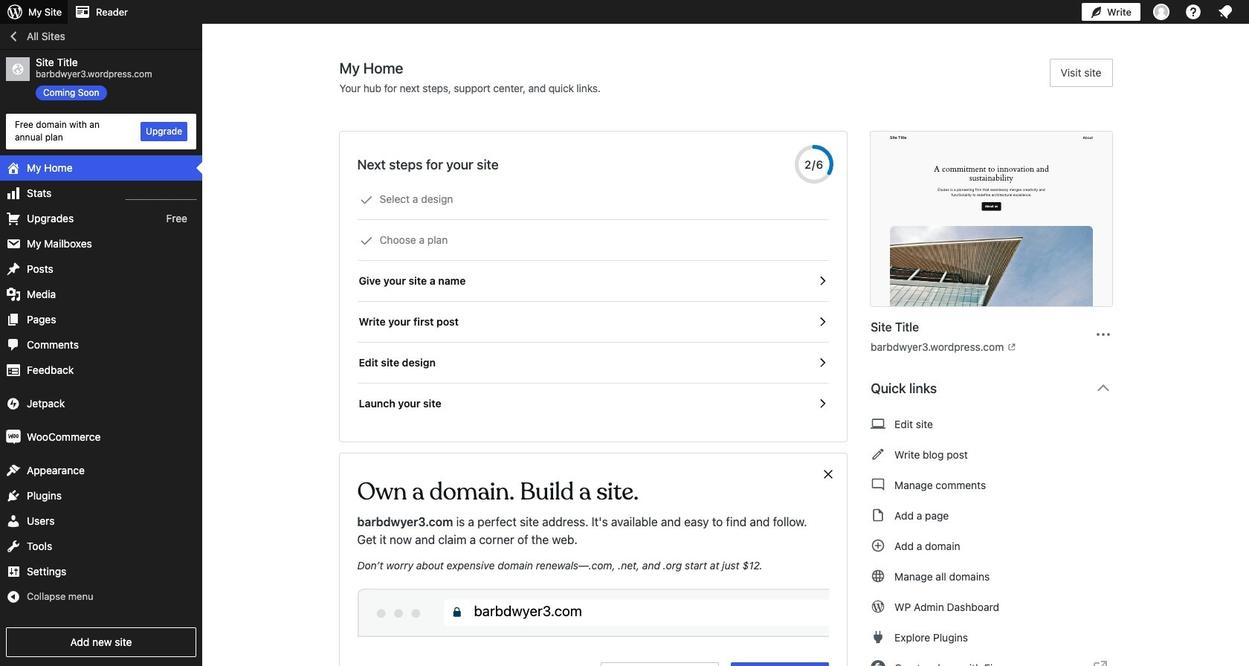 Task type: vqa. For each thing, say whether or not it's contained in the screenshot.
Task enabled icon
yes



Task type: describe. For each thing, give the bounding box(es) containing it.
manage your notifications image
[[1217, 3, 1235, 21]]

my profile image
[[1154, 4, 1170, 20]]

task complete image
[[360, 234, 373, 248]]

dismiss domain name promotion image
[[822, 466, 835, 483]]

1 task enabled image from the top
[[816, 274, 829, 288]]

highest hourly views 0 image
[[126, 190, 196, 200]]

insert_drive_file image
[[871, 506, 886, 524]]

more options for site site title image
[[1095, 325, 1113, 343]]



Task type: locate. For each thing, give the bounding box(es) containing it.
progress bar
[[795, 145, 834, 184]]

task enabled image
[[816, 274, 829, 288], [816, 315, 829, 329], [816, 356, 829, 370], [816, 397, 829, 411]]

help image
[[1185, 3, 1203, 21]]

img image
[[6, 396, 21, 411], [6, 430, 21, 444]]

2 task enabled image from the top
[[816, 315, 829, 329]]

laptop image
[[871, 415, 886, 433]]

edit image
[[871, 446, 886, 463]]

3 task enabled image from the top
[[816, 356, 829, 370]]

1 img image from the top
[[6, 396, 21, 411]]

0 vertical spatial img image
[[6, 396, 21, 411]]

2 img image from the top
[[6, 430, 21, 444]]

task complete image
[[360, 193, 373, 207]]

launchpad checklist element
[[357, 179, 829, 424]]

1 vertical spatial img image
[[6, 430, 21, 444]]

main content
[[340, 59, 1125, 666]]

mode_comment image
[[871, 476, 886, 494]]

4 task enabled image from the top
[[816, 397, 829, 411]]



